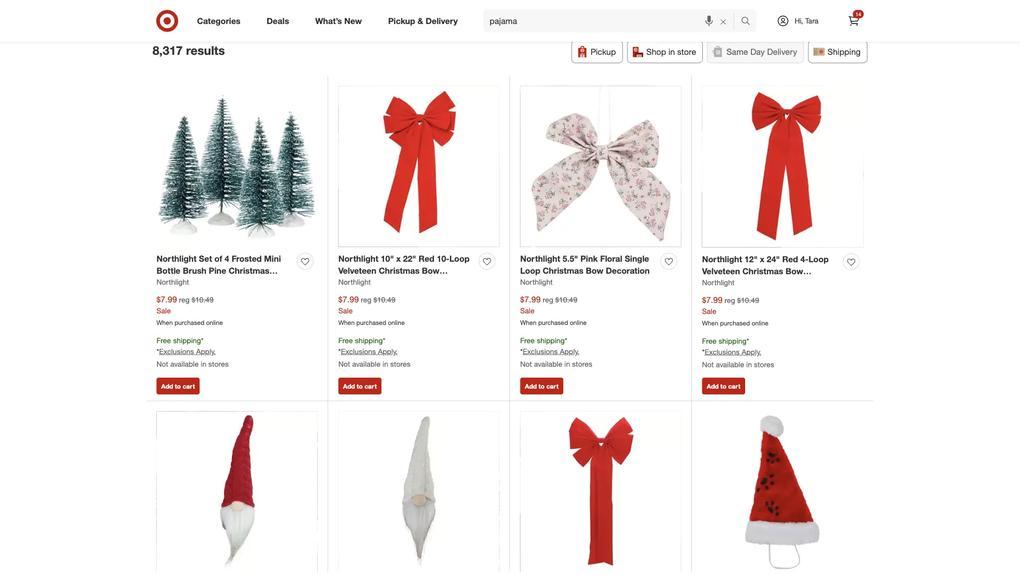 Task type: locate. For each thing, give the bounding box(es) containing it.
pickup inside 'link'
[[388, 16, 416, 26]]

$7.99 reg $10.49 sale when purchased online for northlight set of 4 frosted mini bottle brush pine christmas village trees - 3"
[[157, 295, 223, 327]]

available for northlight 10" x 22" red 10-loop velveteen christmas bow decoration
[[352, 360, 381, 369]]

add to cart button for northlight set of 4 frosted mini bottle brush pine christmas village trees - 3"
[[157, 378, 200, 395]]

northlight inside northlight 10" x 22" red 10-loop velveteen christmas bow decoration
[[339, 254, 379, 264]]

cart for northlight set of 4 frosted mini bottle brush pine christmas village trees - 3"
[[183, 383, 195, 391]]

1 type from the left
[[267, 13, 285, 24]]

northlight 8" gray and white gnome with cable knit hat christmas decoration image
[[339, 412, 500, 573], [339, 412, 500, 573]]

cart
[[183, 383, 195, 391], [365, 383, 377, 391], [547, 383, 559, 391], [729, 383, 741, 391]]

loop inside northlight 12" x 24" red 4-loop velveteen christmas bow decoration
[[809, 255, 829, 265]]

decoration down single at top
[[606, 266, 650, 276]]

0 horizontal spatial red
[[419, 254, 435, 264]]

0 horizontal spatial delivery
[[426, 16, 458, 26]]

when for northlight 10" x 22" red 10-loop velveteen christmas bow decoration
[[339, 319, 355, 327]]

What can we help you find? suggestions appear below search field
[[484, 9, 744, 32]]

$10.49 for set
[[192, 296, 214, 305]]

exclusions for northlight 5.5" pink floral single loop christmas bow decoration
[[523, 347, 558, 356]]

add to cart button
[[157, 378, 200, 395], [339, 378, 382, 395], [521, 378, 564, 395], [703, 378, 746, 395]]

brand button
[[298, 7, 338, 30]]

christmas
[[229, 266, 270, 276], [379, 266, 420, 276], [543, 266, 584, 276], [743, 267, 784, 277]]

*
[[201, 336, 204, 345], [383, 336, 386, 345], [565, 336, 568, 345], [747, 337, 750, 346], [157, 347, 159, 356], [339, 347, 341, 356], [521, 347, 523, 356], [703, 348, 705, 357]]

available for northlight set of 4 frosted mini bottle brush pine christmas village trees - 3"
[[170, 360, 199, 369]]

0 vertical spatial pickup
[[388, 16, 416, 26]]

what's new
[[315, 16, 362, 26]]

pine
[[209, 266, 226, 276]]

in inside button
[[669, 47, 675, 57]]

bow down pink
[[586, 266, 604, 276]]

bow
[[422, 266, 440, 276], [586, 266, 604, 276], [786, 267, 804, 277]]

1 horizontal spatial decoration
[[606, 266, 650, 276]]

decoration
[[606, 266, 650, 276], [339, 278, 383, 288], [703, 279, 747, 289]]

free shipping * * exclusions apply. not available in stores
[[157, 336, 229, 369], [339, 336, 411, 369], [521, 336, 593, 369], [703, 337, 775, 369]]

brand
[[307, 13, 329, 24]]

northlight 12" x 24" red 4-loop velveteen christmas bow decoration image
[[703, 86, 864, 248], [703, 86, 864, 248]]

in for northlight 12" x 24" red 4-loop velveteen christmas bow decoration
[[747, 360, 753, 369]]

pickup
[[388, 16, 416, 26], [591, 47, 616, 57]]

reg
[[179, 296, 190, 305], [361, 296, 372, 305], [543, 296, 554, 305], [725, 296, 736, 305]]

northlight 12" x 24" red 4-loop velveteen christmas bow decoration
[[703, 255, 829, 289]]

northlight for northlight set of 4 frosted mini bottle brush pine christmas village trees - 3"
[[157, 254, 197, 264]]

1 horizontal spatial type
[[377, 13, 395, 24]]

frame type button
[[342, 7, 404, 30]]

delivery inside 'link'
[[426, 16, 458, 26]]

sale for northlight 12" x 24" red 4-loop velveteen christmas bow decoration
[[703, 307, 717, 316]]

velveteen
[[339, 266, 377, 276], [703, 267, 741, 277]]

1 add from the left
[[161, 383, 173, 391]]

christmas down "24""
[[743, 267, 784, 277]]

1 horizontal spatial delivery
[[768, 47, 798, 57]]

x inside northlight 12" x 24" red 4-loop velveteen christmas bow decoration
[[761, 255, 765, 265]]

when
[[157, 319, 173, 327], [339, 319, 355, 327], [521, 319, 537, 327], [703, 320, 719, 327]]

delivery for same day delivery
[[768, 47, 798, 57]]

northlight
[[157, 254, 197, 264], [339, 254, 379, 264], [521, 254, 561, 264], [703, 255, 743, 265], [157, 278, 189, 287], [339, 278, 371, 287], [521, 278, 553, 287], [703, 278, 735, 288]]

1 to from the left
[[175, 383, 181, 391]]

pickup down what can we help you find? suggestions appear below search box
[[591, 47, 616, 57]]

10"
[[381, 254, 394, 264]]

1 vertical spatial delivery
[[768, 47, 798, 57]]

free for northlight set of 4 frosted mini bottle brush pine christmas village trees - 3"
[[157, 336, 171, 345]]

christmas inside northlight 5.5" pink floral single loop christmas bow decoration
[[543, 266, 584, 276]]

in
[[669, 47, 675, 57], [201, 360, 207, 369], [383, 360, 389, 369], [565, 360, 571, 369], [747, 360, 753, 369]]

shipping
[[173, 336, 201, 345], [355, 336, 383, 345], [537, 336, 565, 345], [719, 337, 747, 346]]

1 vertical spatial pickup
[[591, 47, 616, 57]]

0 horizontal spatial x
[[397, 254, 401, 264]]

features button
[[496, 7, 546, 30]]

pickup button
[[572, 41, 623, 64]]

add to cart button for northlight 12" x 24" red 4-loop velveteen christmas bow decoration
[[703, 378, 746, 395]]

free shipping * * exclusions apply. not available in stores for northlight 12" x 24" red 4-loop velveteen christmas bow decoration
[[703, 337, 775, 369]]

online
[[206, 319, 223, 327], [388, 319, 405, 327], [570, 319, 587, 327], [752, 320, 769, 327]]

northlight for northlight 12" x 24" red 4-loop velveteen christmas bow decoration's the northlight link
[[703, 278, 735, 288]]

to for northlight 12" x 24" red 4-loop velveteen christmas bow decoration
[[721, 383, 727, 391]]

2 add to cart from the left
[[343, 383, 377, 391]]

brush
[[183, 266, 207, 276]]

pickup left &
[[388, 16, 416, 26]]

2 cart from the left
[[365, 383, 377, 391]]

shop in store button
[[627, 41, 704, 64]]

$10.49 down northlight 5.5" pink floral single loop christmas bow decoration
[[556, 296, 578, 305]]

x left the 22"
[[397, 254, 401, 264]]

reg down the trees on the left of the page
[[179, 296, 190, 305]]

christmas down 5.5"
[[543, 266, 584, 276]]

1 cart from the left
[[183, 383, 195, 391]]

14 link
[[843, 9, 866, 32]]

exclusions
[[159, 347, 194, 356], [341, 347, 376, 356], [523, 347, 558, 356], [705, 348, 740, 357]]

2 horizontal spatial bow
[[786, 267, 804, 277]]

pickup inside button
[[591, 47, 616, 57]]

northlight 10" x 22" red 10-loop velveteen christmas bow decoration
[[339, 254, 470, 288]]

$7.99 for northlight 10" x 22" red 10-loop velveteen christmas bow decoration
[[339, 295, 359, 305]]

northlight inside northlight 12" x 24" red 4-loop velveteen christmas bow decoration
[[703, 255, 743, 265]]

package quantity button
[[408, 7, 492, 30]]

christmas down frosted
[[229, 266, 270, 276]]

in for northlight set of 4 frosted mini bottle brush pine christmas village trees - 3"
[[201, 360, 207, 369]]

add to cart for northlight 10" x 22" red 10-loop velveteen christmas bow decoration
[[343, 383, 377, 391]]

christmas inside northlight 12" x 24" red 4-loop velveteen christmas bow decoration
[[743, 267, 784, 277]]

1 horizontal spatial bow
[[586, 266, 604, 276]]

x
[[397, 254, 401, 264], [761, 255, 765, 265]]

shipping
[[828, 47, 861, 57]]

day
[[751, 47, 765, 57]]

decoration inside northlight 12" x 24" red 4-loop velveteen christmas bow decoration
[[703, 279, 747, 289]]

red left 4-
[[783, 255, 799, 265]]

type right sort on the top
[[267, 13, 285, 24]]

0 horizontal spatial pickup
[[388, 16, 416, 26]]

0 horizontal spatial bow
[[422, 266, 440, 276]]

package quantity
[[417, 13, 483, 24]]

1 horizontal spatial loop
[[521, 266, 541, 276]]

bow down 4-
[[786, 267, 804, 277]]

reg down northlight 10" x 22" red 10-loop velveteen christmas bow decoration at the left of the page
[[361, 296, 372, 305]]

same
[[727, 47, 749, 57]]

$10.49 down northlight 10" x 22" red 10-loop velveteen christmas bow decoration at the left of the page
[[374, 296, 396, 305]]

new
[[345, 16, 362, 26]]

northlight 8" gray gnome with red knit hat christmas decoration image
[[157, 412, 318, 573], [157, 412, 318, 573]]

bow down 10-
[[422, 266, 440, 276]]

online for 10"
[[388, 319, 405, 327]]

deals
[[267, 16, 289, 26]]

4 add to cart from the left
[[707, 383, 741, 391]]

delivery inside button
[[768, 47, 798, 57]]

floral
[[601, 254, 623, 264]]

shipping for northlight 12" x 24" red 4-loop velveteen christmas bow decoration
[[719, 337, 747, 346]]

0 vertical spatial delivery
[[426, 16, 458, 26]]

of
[[215, 254, 222, 264]]

northlight for the northlight link related to northlight set of 4 frosted mini bottle brush pine christmas village trees - 3"
[[157, 278, 189, 287]]

online for 12"
[[752, 320, 769, 327]]

northlight 12" x 25" red 6-loop velveteen christmas bow decoration image
[[521, 412, 682, 573], [521, 412, 682, 573]]

free for northlight 5.5" pink floral single loop christmas bow decoration
[[521, 336, 535, 345]]

loop
[[450, 254, 470, 264], [809, 255, 829, 265], [521, 266, 541, 276]]

add to cart for northlight 12" x 24" red 4-loop velveteen christmas bow decoration
[[707, 383, 741, 391]]

loop inside northlight 5.5" pink floral single loop christmas bow decoration
[[521, 266, 541, 276]]

loop for 4-
[[809, 255, 829, 265]]

stores for set
[[209, 360, 229, 369]]

3 add to cart from the left
[[525, 383, 559, 391]]

single
[[625, 254, 650, 264]]

northlight inside northlight set of 4 frosted mini bottle brush pine christmas village trees - 3"
[[157, 254, 197, 264]]

filter
[[175, 13, 194, 24]]

3"
[[215, 278, 223, 288]]

free
[[157, 336, 171, 345], [339, 336, 353, 345], [521, 336, 535, 345], [703, 337, 717, 346]]

shop
[[647, 47, 667, 57]]

cart for northlight 12" x 24" red 4-loop velveteen christmas bow decoration
[[729, 383, 741, 391]]

sale
[[157, 307, 171, 316], [339, 307, 353, 316], [521, 307, 535, 316], [703, 307, 717, 316]]

x for 22"
[[397, 254, 401, 264]]

set
[[199, 254, 212, 264]]

$7.99 for northlight 12" x 24" red 4-loop velveteen christmas bow decoration
[[703, 295, 723, 306]]

4 add to cart button from the left
[[703, 378, 746, 395]]

4 to from the left
[[721, 383, 727, 391]]

frosted
[[232, 254, 262, 264]]

$10.49
[[192, 296, 214, 305], [374, 296, 396, 305], [556, 296, 578, 305], [738, 296, 760, 305]]

reg for northlight set of 4 frosted mini bottle brush pine christmas village trees - 3"
[[179, 296, 190, 305]]

type button
[[258, 7, 294, 30]]

decoration down 12"
[[703, 279, 747, 289]]

stores for 10"
[[391, 360, 411, 369]]

purchased
[[175, 319, 205, 327], [357, 319, 387, 327], [539, 319, 569, 327], [721, 320, 751, 327]]

0 horizontal spatial velveteen
[[339, 266, 377, 276]]

2 add from the left
[[343, 383, 355, 391]]

2 type from the left
[[377, 13, 395, 24]]

purchased for northlight 10" x 22" red 10-loop velveteen christmas bow decoration
[[357, 319, 387, 327]]

red inside northlight 10" x 22" red 10-loop velveteen christmas bow decoration
[[419, 254, 435, 264]]

exclusions apply. link for northlight set of 4 frosted mini bottle brush pine christmas village trees - 3"
[[159, 347, 216, 356]]

bow inside northlight 12" x 24" red 4-loop velveteen christmas bow decoration
[[786, 267, 804, 277]]

$10.49 down the trees on the left of the page
[[192, 296, 214, 305]]

to for northlight set of 4 frosted mini bottle brush pine christmas village trees - 3"
[[175, 383, 181, 391]]

free shipping * * exclusions apply. not available in stores for northlight set of 4 frosted mini bottle brush pine christmas village trees - 3"
[[157, 336, 229, 369]]

exclusions apply. link for northlight 10" x 22" red 10-loop velveteen christmas bow decoration
[[341, 347, 398, 356]]

delivery for pickup & delivery
[[426, 16, 458, 26]]

in for northlight 10" x 22" red 10-loop velveteen christmas bow decoration
[[383, 360, 389, 369]]

x inside northlight 10" x 22" red 10-loop velveteen christmas bow decoration
[[397, 254, 401, 264]]

delivery
[[426, 16, 458, 26], [768, 47, 798, 57]]

x for 24"
[[761, 255, 765, 265]]

sale for northlight set of 4 frosted mini bottle brush pine christmas village trees - 3"
[[157, 307, 171, 316]]

add to cart button for northlight 10" x 22" red 10-loop velveteen christmas bow decoration
[[339, 378, 382, 395]]

3 add from the left
[[525, 383, 537, 391]]

add to cart
[[161, 383, 195, 391], [343, 383, 377, 391], [525, 383, 559, 391], [707, 383, 741, 391]]

frame type
[[351, 13, 395, 24]]

features
[[505, 13, 538, 24]]

decoration inside northlight 10" x 22" red 10-loop velveteen christmas bow decoration
[[339, 278, 383, 288]]

$7.99
[[157, 295, 177, 305], [339, 295, 359, 305], [521, 295, 541, 305], [703, 295, 723, 306]]

exclusions for northlight set of 4 frosted mini bottle brush pine christmas village trees - 3"
[[159, 347, 194, 356]]

christmas inside northlight set of 4 frosted mini bottle brush pine christmas village trees - 3"
[[229, 266, 270, 276]]

red
[[419, 254, 435, 264], [783, 255, 799, 265]]

3 add to cart button from the left
[[521, 378, 564, 395]]

&
[[418, 16, 424, 26]]

exclusions apply. link
[[159, 347, 216, 356], [341, 347, 398, 356], [523, 347, 580, 356], [705, 348, 762, 357]]

exclusions apply. link for northlight 12" x 24" red 4-loop velveteen christmas bow decoration
[[705, 348, 762, 357]]

red for 4-
[[783, 255, 799, 265]]

3 cart from the left
[[547, 383, 559, 391]]

$10.49 down northlight 12" x 24" red 4-loop velveteen christmas bow decoration
[[738, 296, 760, 305]]

northlight set of 4 frosted mini bottle brush pine christmas village trees - 3" image
[[157, 86, 318, 247], [157, 86, 318, 247]]

not for northlight 5.5" pink floral single loop christmas bow decoration
[[521, 360, 532, 369]]

4 cart from the left
[[729, 383, 741, 391]]

northlight 5.5" pink floral single loop christmas bow decoration image
[[521, 86, 682, 247], [521, 86, 682, 247]]

add to cart for northlight 5.5" pink floral single loop christmas bow decoration
[[525, 383, 559, 391]]

red inside northlight 12" x 24" red 4-loop velveteen christmas bow decoration
[[783, 255, 799, 265]]

1 horizontal spatial pickup
[[591, 47, 616, 57]]

package
[[417, 13, 449, 24]]

velveteen for 12"
[[703, 267, 741, 277]]

$7.99 reg $10.49 sale when purchased online
[[157, 295, 223, 327], [339, 295, 405, 327], [521, 295, 587, 327], [703, 295, 769, 327]]

results
[[186, 44, 225, 58]]

to
[[175, 383, 181, 391], [357, 383, 363, 391], [539, 383, 545, 391], [721, 383, 727, 391]]

0 horizontal spatial type
[[267, 13, 285, 24]]

sale for northlight 10" x 22" red 10-loop velveteen christmas bow decoration
[[339, 307, 353, 316]]

add to cart for northlight set of 4 frosted mini bottle brush pine christmas village trees - 3"
[[161, 383, 195, 391]]

x left "24""
[[761, 255, 765, 265]]

decoration down 10"
[[339, 278, 383, 288]]

stores for 12"
[[755, 360, 775, 369]]

red left 10-
[[419, 254, 435, 264]]

northlight inside northlight 5.5" pink floral single loop christmas bow decoration
[[521, 254, 561, 264]]

bow inside northlight 10" x 22" red 10-loop velveteen christmas bow decoration
[[422, 266, 440, 276]]

free for northlight 10" x 22" red 10-loop velveteen christmas bow decoration
[[339, 336, 353, 345]]

1 horizontal spatial velveteen
[[703, 267, 741, 277]]

1 add to cart button from the left
[[157, 378, 200, 395]]

$7.99 reg $10.49 sale when purchased online for northlight 10" x 22" red 10-loop velveteen christmas bow decoration
[[339, 295, 405, 327]]

velveteen inside northlight 12" x 24" red 4-loop velveteen christmas bow decoration
[[703, 267, 741, 277]]

type right frame
[[377, 13, 395, 24]]

velveteen inside northlight 10" x 22" red 10-loop velveteen christmas bow decoration
[[339, 266, 377, 276]]

pickup & delivery link
[[380, 9, 471, 32]]

2 horizontal spatial loop
[[809, 255, 829, 265]]

stores
[[209, 360, 229, 369], [391, 360, 411, 369], [573, 360, 593, 369], [755, 360, 775, 369]]

reg down northlight 5.5" pink floral single loop christmas bow decoration
[[543, 296, 554, 305]]

0 horizontal spatial decoration
[[339, 278, 383, 288]]

3 to from the left
[[539, 383, 545, 391]]

reg down northlight 12" x 24" red 4-loop velveteen christmas bow decoration
[[725, 296, 736, 305]]

2 add to cart button from the left
[[339, 378, 382, 395]]

loop for 10-
[[450, 254, 470, 264]]

4 add from the left
[[707, 383, 719, 391]]

1 horizontal spatial red
[[783, 255, 799, 265]]

2 horizontal spatial decoration
[[703, 279, 747, 289]]

decoration for northlight 12" x 24" red 4-loop velveteen christmas bow decoration
[[703, 279, 747, 289]]

christmas down the 22"
[[379, 266, 420, 276]]

decoration for northlight 10" x 22" red 10-loop velveteen christmas bow decoration
[[339, 278, 383, 288]]

0 horizontal spatial loop
[[450, 254, 470, 264]]

add
[[161, 383, 173, 391], [343, 383, 355, 391], [525, 383, 537, 391], [707, 383, 719, 391]]

pickup for pickup & delivery
[[388, 16, 416, 26]]

online for set
[[206, 319, 223, 327]]

shipping for northlight 5.5" pink floral single loop christmas bow decoration
[[537, 336, 565, 345]]

northlight 10" x 22" red 10-loop velveteen christmas bow decoration image
[[339, 86, 500, 247], [339, 86, 500, 247]]

1 horizontal spatial x
[[761, 255, 765, 265]]

2 to from the left
[[357, 383, 363, 391]]

1 add to cart from the left
[[161, 383, 195, 391]]

northlight for northlight 10" x 22" red 10-loop velveteen christmas bow decoration
[[339, 254, 379, 264]]

mini
[[264, 254, 281, 264]]

loop inside northlight 10" x 22" red 10-loop velveteen christmas bow decoration
[[450, 254, 470, 264]]

$10.49 for 5.5"
[[556, 296, 578, 305]]

apply.
[[196, 347, 216, 356], [378, 347, 398, 356], [560, 347, 580, 356], [742, 348, 762, 357]]



Task type: describe. For each thing, give the bounding box(es) containing it.
shipping button
[[809, 41, 868, 64]]

$7.99 for northlight set of 4 frosted mini bottle brush pine christmas village trees - 3"
[[157, 295, 177, 305]]

in for northlight 5.5" pink floral single loop christmas bow decoration
[[565, 360, 571, 369]]

quantity
[[452, 13, 483, 24]]

northlight 12" x 24" red 4-loop velveteen christmas bow decoration link
[[703, 254, 840, 289]]

reg for northlight 10" x 22" red 10-loop velveteen christmas bow decoration
[[361, 296, 372, 305]]

free for northlight 12" x 24" red 4-loop velveteen christmas bow decoration
[[703, 337, 717, 346]]

cart for northlight 10" x 22" red 10-loop velveteen christmas bow decoration
[[365, 383, 377, 391]]

available for northlight 12" x 24" red 4-loop velveteen christmas bow decoration
[[716, 360, 745, 369]]

22"
[[403, 254, 417, 264]]

10-
[[437, 254, 450, 264]]

northlight set of 4 frosted mini bottle brush pine christmas village trees - 3"
[[157, 254, 281, 288]]

$10.49 for 10"
[[374, 296, 396, 305]]

apply. for northlight 10" x 22" red 10-loop velveteen christmas bow decoration
[[378, 347, 398, 356]]

village
[[157, 278, 183, 288]]

northlight for the northlight link associated with northlight 10" x 22" red 10-loop velveteen christmas bow decoration
[[339, 278, 371, 287]]

decoration inside northlight 5.5" pink floral single loop christmas bow decoration
[[606, 266, 650, 276]]

stores for 5.5"
[[573, 360, 593, 369]]

not for northlight 10" x 22" red 10-loop velveteen christmas bow decoration
[[339, 360, 350, 369]]

not for northlight set of 4 frosted mini bottle brush pine christmas village trees - 3"
[[157, 360, 168, 369]]

search
[[737, 17, 762, 27]]

not for northlight 12" x 24" red 4-loop velveteen christmas bow decoration
[[703, 360, 714, 369]]

available for northlight 5.5" pink floral single loop christmas bow decoration
[[534, 360, 563, 369]]

add to cart button for northlight 5.5" pink floral single loop christmas bow decoration
[[521, 378, 564, 395]]

shipping for northlight set of 4 frosted mini bottle brush pine christmas village trees - 3"
[[173, 336, 201, 345]]

northlight link for northlight 5.5" pink floral single loop christmas bow decoration
[[521, 277, 553, 288]]

sort button
[[206, 7, 254, 30]]

red for 10-
[[419, 254, 435, 264]]

8,317
[[153, 44, 183, 58]]

sort
[[229, 13, 245, 24]]

add for northlight set of 4 frosted mini bottle brush pine christmas village trees - 3"
[[161, 383, 173, 391]]

trees
[[185, 278, 207, 288]]

bottle
[[157, 266, 181, 276]]

hi, tara
[[795, 16, 819, 25]]

what's
[[315, 16, 342, 26]]

purchased for northlight 12" x 24" red 4-loop velveteen christmas bow decoration
[[721, 320, 751, 327]]

pickup & delivery
[[388, 16, 458, 26]]

online for 5.5"
[[570, 319, 587, 327]]

exclusions for northlight 10" x 22" red 10-loop velveteen christmas bow decoration
[[341, 347, 376, 356]]

christmas inside northlight 10" x 22" red 10-loop velveteen christmas bow decoration
[[379, 266, 420, 276]]

northlight link for northlight set of 4 frosted mini bottle brush pine christmas village trees - 3"
[[157, 277, 189, 288]]

pickup for pickup
[[591, 47, 616, 57]]

reg for northlight 12" x 24" red 4-loop velveteen christmas bow decoration
[[725, 296, 736, 305]]

northlight 5.5" pink floral single loop christmas bow decoration link
[[521, 253, 657, 277]]

exclusions apply. link for northlight 5.5" pink floral single loop christmas bow decoration
[[523, 347, 580, 356]]

24"
[[767, 255, 781, 265]]

purchased for northlight set of 4 frosted mini bottle brush pine christmas village trees - 3"
[[175, 319, 205, 327]]

bow inside northlight 5.5" pink floral single loop christmas bow decoration
[[586, 266, 604, 276]]

northlight for northlight 5.5" pink floral single loop christmas bow decoration
[[521, 254, 561, 264]]

tara
[[806, 16, 819, 25]]

type inside type 'button'
[[267, 13, 285, 24]]

filter button
[[153, 7, 201, 30]]

northlight 5.5" pink floral single loop christmas bow decoration
[[521, 254, 650, 276]]

same day delivery button
[[708, 41, 805, 64]]

$7.99 reg $10.49 sale when purchased online for northlight 12" x 24" red 4-loop velveteen christmas bow decoration
[[703, 295, 769, 327]]

apply. for northlight set of 4 frosted mini bottle brush pine christmas village trees - 3"
[[196, 347, 216, 356]]

deals link
[[258, 9, 302, 32]]

same day delivery
[[727, 47, 798, 57]]

what's new link
[[307, 9, 375, 32]]

add for northlight 10" x 22" red 10-loop velveteen christmas bow decoration
[[343, 383, 355, 391]]

5.5"
[[563, 254, 579, 264]]

northlight plush pet christmas santa hat with paw prints  -10.5" - red image
[[703, 412, 864, 573]]

northlight link for northlight 12" x 24" red 4-loop velveteen christmas bow decoration
[[703, 278, 735, 288]]

free shipping * * exclusions apply. not available in stores for northlight 5.5" pink floral single loop christmas bow decoration
[[521, 336, 593, 369]]

8,317 results
[[153, 44, 225, 58]]

$7.99 reg $10.49 sale when purchased online for northlight 5.5" pink floral single loop christmas bow decoration
[[521, 295, 587, 327]]

when for northlight set of 4 frosted mini bottle brush pine christmas village trees - 3"
[[157, 319, 173, 327]]

velveteen for 10"
[[339, 266, 377, 276]]

type inside the frame type button
[[377, 13, 395, 24]]

when for northlight 12" x 24" red 4-loop velveteen christmas bow decoration
[[703, 320, 719, 327]]

shipping for northlight 10" x 22" red 10-loop velveteen christmas bow decoration
[[355, 336, 383, 345]]

12"
[[745, 255, 758, 265]]

bow for northlight 10" x 22" red 10-loop velveteen christmas bow decoration
[[422, 266, 440, 276]]

free shipping * * exclusions apply. not available in stores for northlight 10" x 22" red 10-loop velveteen christmas bow decoration
[[339, 336, 411, 369]]

4
[[225, 254, 229, 264]]

store
[[678, 47, 697, 57]]

apply. for northlight 5.5" pink floral single loop christmas bow decoration
[[560, 347, 580, 356]]

northlight set of 4 frosted mini bottle brush pine christmas village trees - 3" link
[[157, 253, 293, 288]]

frame
[[351, 13, 375, 24]]

purchased for northlight 5.5" pink floral single loop christmas bow decoration
[[539, 319, 569, 327]]

search button
[[737, 9, 762, 35]]

bow for northlight 12" x 24" red 4-loop velveteen christmas bow decoration
[[786, 267, 804, 277]]

northlight link for northlight 10" x 22" red 10-loop velveteen christmas bow decoration
[[339, 277, 371, 288]]

northlight for northlight 5.5" pink floral single loop christmas bow decoration the northlight link
[[521, 278, 553, 287]]

shop in store
[[647, 47, 697, 57]]

sale for northlight 5.5" pink floral single loop christmas bow decoration
[[521, 307, 535, 316]]

categories link
[[188, 9, 254, 32]]

pink
[[581, 254, 598, 264]]

to for northlight 10" x 22" red 10-loop velveteen christmas bow decoration
[[357, 383, 363, 391]]

hi,
[[795, 16, 804, 25]]

$10.49 for 12"
[[738, 296, 760, 305]]

4-
[[801, 255, 809, 265]]

$7.99 for northlight 5.5" pink floral single loop christmas bow decoration
[[521, 295, 541, 305]]

apply. for northlight 12" x 24" red 4-loop velveteen christmas bow decoration
[[742, 348, 762, 357]]

add for northlight 12" x 24" red 4-loop velveteen christmas bow decoration
[[707, 383, 719, 391]]

northlight for northlight 12" x 24" red 4-loop velveteen christmas bow decoration
[[703, 255, 743, 265]]

northlight 10" x 22" red 10-loop velveteen christmas bow decoration link
[[339, 253, 475, 288]]

exclusions for northlight 12" x 24" red 4-loop velveteen christmas bow decoration
[[705, 348, 740, 357]]

add for northlight 5.5" pink floral single loop christmas bow decoration
[[525, 383, 537, 391]]

cart for northlight 5.5" pink floral single loop christmas bow decoration
[[547, 383, 559, 391]]

when for northlight 5.5" pink floral single loop christmas bow decoration
[[521, 319, 537, 327]]

categories
[[197, 16, 241, 26]]

14
[[856, 11, 862, 17]]

-
[[209, 278, 212, 288]]



Task type: vqa. For each thing, say whether or not it's contained in the screenshot.
Valley
no



